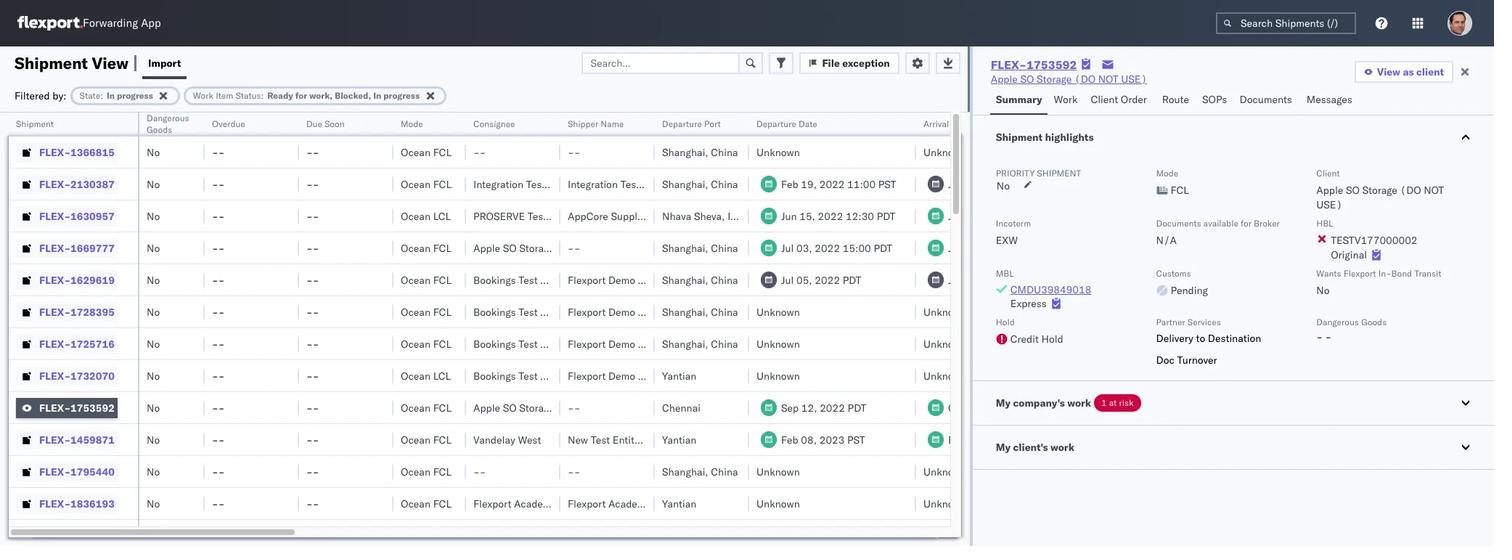 Task type: vqa. For each thing, say whether or not it's contained in the screenshot.
the leftmost Date
yes



Task type: locate. For each thing, give the bounding box(es) containing it.
yantian for ltd.
[[662, 497, 697, 510]]

departure inside button
[[662, 118, 702, 129]]

2 flexport demo shipper co. from the top
[[568, 305, 691, 318]]

china for flex-1795440
[[711, 465, 738, 478]]

documents up n/a
[[1157, 218, 1202, 229]]

3 flexport demo shipper co. from the top
[[568, 337, 691, 350]]

0 vertical spatial client
[[1091, 93, 1119, 106]]

ocean fcl for flex-1753592
[[401, 401, 452, 414]]

flex- for flex-1669777 button
[[39, 241, 71, 255]]

1 vertical spatial shipment
[[16, 118, 54, 129]]

shanghai, for flex-1795440
[[662, 465, 709, 478]]

flex- for flex-1728395 button
[[39, 305, 71, 318]]

feb 19, 2022 11:00 pst
[[781, 178, 897, 191]]

flex-1725716
[[39, 337, 115, 350]]

1 vertical spatial my
[[996, 441, 1011, 454]]

1 china from the top
[[711, 146, 738, 159]]

shanghai, china for flex-1795440
[[662, 465, 738, 478]]

4 resize handle column header from the left
[[376, 113, 394, 546]]

vandelay west
[[474, 433, 541, 446]]

for left the "work,"
[[295, 90, 307, 101]]

2 vertical spatial shipment
[[996, 131, 1043, 144]]

1 my from the top
[[996, 397, 1011, 410]]

15:00
[[843, 241, 871, 255]]

0 vertical spatial documents
[[1240, 93, 1293, 106]]

5 ocean from the top
[[401, 273, 431, 287]]

2023 up mbl
[[982, 241, 1007, 255]]

12:30
[[846, 210, 874, 223]]

in right state
[[107, 90, 115, 101]]

work inside button
[[1051, 441, 1075, 454]]

flex- up flex-1459871 'button'
[[39, 401, 71, 414]]

hold up credit
[[996, 317, 1015, 328]]

shipment inside shipment button
[[16, 118, 54, 129]]

1 shanghai, china from the top
[[662, 146, 738, 159]]

unknown
[[757, 146, 800, 159], [924, 146, 967, 159], [757, 305, 800, 318], [924, 305, 967, 318], [757, 337, 800, 350], [924, 337, 967, 350], [757, 369, 800, 382], [924, 369, 967, 382], [757, 465, 800, 478], [924, 465, 967, 478], [757, 497, 800, 510], [924, 497, 967, 510]]

4 flexport demo shipper co. from the top
[[568, 369, 691, 382]]

flex- down the flex-1629619 button
[[39, 305, 71, 318]]

2 bookings test consignee from the top
[[474, 305, 589, 318]]

delivery
[[1157, 332, 1194, 345]]

dangerous goods - -
[[1317, 317, 1387, 344]]

feb left 08,
[[781, 433, 799, 446]]

oct
[[949, 401, 965, 414]]

8 ocean fcl from the top
[[401, 433, 452, 446]]

ocean for 1753592
[[401, 401, 431, 414]]

0 vertical spatial apple so storage (do not use)
[[991, 73, 1148, 86]]

departure for departure port
[[662, 118, 702, 129]]

no for flex-1728395
[[147, 305, 160, 318]]

2
[[643, 433, 649, 446]]

flexport for 1836193
[[568, 497, 606, 510]]

work inside work button
[[1054, 93, 1078, 106]]

shipment
[[15, 53, 88, 73], [16, 118, 54, 129], [996, 131, 1043, 144]]

0 horizontal spatial departure
[[662, 118, 702, 129]]

shipment highlights
[[996, 131, 1094, 144]]

2 vertical spatial yantian
[[662, 497, 697, 510]]

messages
[[1307, 93, 1353, 106]]

7 ocean fcl from the top
[[401, 401, 452, 414]]

fcl for flex-1753592
[[433, 401, 452, 414]]

19,
[[801, 178, 817, 191]]

2022 left '12:30'
[[818, 210, 843, 223]]

flexport inside wants flexport in-bond transit no
[[1344, 268, 1377, 279]]

1 vertical spatial documents
[[1157, 218, 1202, 229]]

1 horizontal spatial jun
[[949, 210, 964, 223]]

ocean fcl for flex-1669777
[[401, 241, 452, 255]]

5 resize handle column header from the left
[[449, 113, 466, 546]]

6 shanghai, from the top
[[662, 337, 709, 350]]

1 horizontal spatial academy
[[609, 497, 651, 510]]

goods for dangerous goods
[[147, 124, 172, 135]]

1 vertical spatial yantian
[[662, 433, 697, 446]]

7 china from the top
[[711, 465, 738, 478]]

1 vertical spatial dangerous
[[1317, 317, 1359, 328]]

shipment down arrival date button
[[996, 131, 1043, 144]]

for left broker
[[1241, 218, 1252, 229]]

10 ocean fcl from the top
[[401, 497, 452, 510]]

flex-2130387 button
[[16, 174, 118, 194]]

2 yantian from the top
[[662, 433, 697, 446]]

ocean for 1732070
[[401, 369, 431, 382]]

1 horizontal spatial dangerous
[[1317, 317, 1359, 328]]

storage up testv177000002
[[1363, 184, 1398, 197]]

hbl
[[1317, 218, 1334, 229]]

ocean for 1836193
[[401, 497, 431, 510]]

state
[[80, 90, 100, 101]]

1459871
[[70, 433, 115, 446]]

3 china from the top
[[711, 241, 738, 255]]

use) up new test entity 2
[[604, 401, 630, 414]]

work left item
[[193, 90, 214, 101]]

ocean lcl for proserve test account
[[401, 210, 451, 223]]

china for flex-1366815
[[711, 146, 738, 159]]

9 ocean fcl from the top
[[401, 465, 452, 478]]

dangerous inside dangerous goods - -
[[1317, 317, 1359, 328]]

client left order
[[1091, 93, 1119, 106]]

3 bookings test consignee from the top
[[474, 337, 589, 350]]

shipment up by: on the left top
[[15, 53, 88, 73]]

9 ocean from the top
[[401, 401, 431, 414]]

flexport for 1725716
[[568, 337, 606, 350]]

fcl for flex-1836193
[[433, 497, 452, 510]]

my right 10,
[[996, 397, 1011, 410]]

flex- down flex-1753592 button
[[39, 433, 71, 446]]

4 co. from the top
[[677, 369, 691, 382]]

2 lcl from the top
[[433, 369, 451, 382]]

1 bookings test consignee from the top
[[474, 273, 589, 287]]

view left as
[[1378, 65, 1401, 78]]

flex- down flex-1725716 button
[[39, 369, 71, 382]]

feb left 19,
[[781, 178, 799, 191]]

2023 right 24,
[[985, 178, 1010, 191]]

departure port
[[662, 118, 721, 129]]

1 ocean fcl from the top
[[401, 146, 452, 159]]

flex- down 'flex-1366815' button
[[39, 178, 71, 191]]

flex- down shipment button
[[39, 146, 71, 159]]

2022 right 13,
[[982, 273, 1007, 287]]

flex-1366815 button
[[16, 142, 118, 162]]

flex- for flex-1795440 button
[[39, 465, 71, 478]]

my company's work
[[996, 397, 1092, 410]]

15, up 13,
[[964, 241, 980, 255]]

2 departure from the left
[[757, 118, 797, 129]]

2023
[[985, 178, 1010, 191], [982, 241, 1007, 255], [820, 433, 845, 446], [987, 433, 1012, 446]]

3 yantian from the top
[[662, 497, 697, 510]]

pdt up client's
[[1014, 401, 1033, 414]]

(do up work button
[[1075, 73, 1096, 86]]

3 demo from the top
[[609, 337, 636, 350]]

no for flex-1629619
[[147, 273, 160, 287]]

shipment for shipment highlights
[[996, 131, 1043, 144]]

: left "ready" at top
[[261, 90, 264, 101]]

no for flex-1836193
[[147, 497, 160, 510]]

1 ocean from the top
[[401, 146, 431, 159]]

hold right credit
[[1042, 333, 1064, 346]]

departure inside 'button'
[[757, 118, 797, 129]]

1 vertical spatial 15,
[[964, 241, 980, 255]]

import button
[[142, 46, 187, 79]]

shanghai, for flex-1669777
[[662, 241, 709, 255]]

(do inside apple so storage (do not use) link
[[1075, 73, 1096, 86]]

1 co. from the top
[[677, 273, 691, 287]]

apple so storage (do not use) for jul 03, 2022 15:00 pdt
[[474, 241, 630, 255]]

1 vertical spatial client
[[1317, 168, 1340, 179]]

use)
[[1122, 73, 1148, 86], [1317, 198, 1343, 211], [604, 241, 630, 255], [604, 401, 630, 414]]

work right client's
[[1051, 441, 1075, 454]]

1 horizontal spatial in
[[373, 90, 381, 101]]

consignee for flex-1728395
[[541, 305, 589, 318]]

pst right 11:00
[[879, 178, 897, 191]]

1 horizontal spatial view
[[1378, 65, 1401, 78]]

1 vertical spatial flex-1753592
[[39, 401, 115, 414]]

10 ocean from the top
[[401, 433, 431, 446]]

demo for 1732070
[[609, 369, 636, 382]]

no for flex-2130387
[[147, 178, 160, 191]]

flexport academy (us) inc.
[[474, 497, 605, 510]]

my inside button
[[996, 441, 1011, 454]]

dangerous goods
[[147, 113, 189, 135]]

academy right inc.
[[609, 497, 651, 510]]

partner services
[[1157, 317, 1221, 328]]

so up testv177000002
[[1346, 184, 1360, 197]]

2023 for 28,
[[987, 433, 1012, 446]]

5 shanghai, china from the top
[[662, 305, 738, 318]]

2022 right 12,
[[820, 401, 845, 414]]

flex-1629619
[[39, 273, 115, 287]]

feb left 28,
[[949, 433, 966, 446]]

7 shanghai, from the top
[[662, 465, 709, 478]]

jun for jun 15, 2022 12:30 pdt
[[781, 210, 797, 223]]

1 flexport demo shipper co. from the top
[[568, 273, 691, 287]]

1 resize handle column header from the left
[[121, 113, 138, 546]]

jul up jul 13, 2022 pdt
[[949, 241, 961, 255]]

0 horizontal spatial jun
[[781, 210, 797, 223]]

2 jun from the left
[[949, 210, 964, 223]]

flex-1753592 inside button
[[39, 401, 115, 414]]

1 vertical spatial apple so storage (do not use)
[[474, 241, 630, 255]]

resize handle column header
[[121, 113, 138, 546], [187, 113, 205, 546], [282, 113, 299, 546], [376, 113, 394, 546], [449, 113, 466, 546], [543, 113, 561, 546], [638, 113, 655, 546], [732, 113, 750, 546], [899, 113, 917, 546]]

goods for dangerous goods - -
[[1362, 317, 1387, 328]]

co.
[[677, 273, 691, 287], [677, 305, 691, 318], [677, 337, 691, 350], [677, 369, 691, 382]]

0 horizontal spatial client
[[1091, 93, 1119, 106]]

6 ocean fcl from the top
[[401, 337, 452, 350]]

pdt up feb 08, 2023 pst
[[848, 401, 867, 414]]

0 vertical spatial goods
[[147, 124, 172, 135]]

0 vertical spatial for
[[295, 90, 307, 101]]

1 vertical spatial hold
[[1042, 333, 1064, 346]]

0 horizontal spatial flex-1753592
[[39, 401, 115, 414]]

2 my from the top
[[996, 441, 1011, 454]]

4 ocean fcl from the top
[[401, 273, 452, 287]]

1 horizontal spatial departure
[[757, 118, 797, 129]]

resize handle column header for shipper name
[[638, 113, 655, 546]]

1 vertical spatial ocean lcl
[[401, 369, 451, 382]]

3 resize handle column header from the left
[[282, 113, 299, 546]]

1 vertical spatial lcl
[[433, 369, 451, 382]]

0 horizontal spatial goods
[[147, 124, 172, 135]]

client up hbl
[[1317, 168, 1340, 179]]

flex-1732070
[[39, 369, 115, 382]]

2 china from the top
[[711, 178, 738, 191]]

0 horizontal spatial date
[[799, 118, 818, 129]]

Search Shipments (/) text field
[[1217, 12, 1357, 34]]

flex- up flex-1836193 button
[[39, 465, 71, 478]]

highlights
[[1045, 131, 1094, 144]]

pdt up exw
[[1013, 210, 1032, 223]]

ocean fcl for flex-1459871
[[401, 433, 452, 446]]

3 bookings from the top
[[474, 337, 516, 350]]

3 shanghai, from the top
[[662, 241, 709, 255]]

0 horizontal spatial academy
[[514, 497, 556, 510]]

1629619
[[70, 273, 115, 287]]

1 horizontal spatial client
[[1317, 168, 1340, 179]]

1 date from the left
[[799, 118, 818, 129]]

flex-1753592 up 'summary'
[[991, 57, 1077, 72]]

2023 right 28,
[[987, 433, 1012, 446]]

1 horizontal spatial hold
[[1042, 333, 1064, 346]]

sep 12, 2022 pdt
[[781, 401, 867, 414]]

0 vertical spatial mode
[[401, 118, 423, 129]]

ocean for 1459871
[[401, 433, 431, 446]]

jul 15, 2023 pdt
[[949, 241, 1029, 255]]

so inside "client apple so storage (do not use) incoterm exw"
[[1346, 184, 1360, 197]]

1 horizontal spatial :
[[261, 90, 264, 101]]

test
[[528, 210, 547, 223], [519, 273, 538, 287], [519, 305, 538, 318], [519, 337, 538, 350], [519, 369, 538, 382], [591, 433, 610, 446]]

1 ocean lcl from the top
[[401, 210, 451, 223]]

pdt up express
[[1010, 273, 1029, 287]]

flex-2130387
[[39, 178, 115, 191]]

lcl for proserve
[[433, 210, 451, 223]]

test for flex-1732070
[[519, 369, 538, 382]]

date inside 'button'
[[799, 118, 818, 129]]

demo for 1629619
[[609, 273, 636, 287]]

0 horizontal spatial 15,
[[800, 210, 816, 223]]

flex- for the flex-1629619 button
[[39, 273, 71, 287]]

1 lcl from the top
[[433, 210, 451, 223]]

resize handle column header for departure port
[[732, 113, 750, 546]]

to
[[1197, 332, 1206, 345]]

my for my company's work
[[996, 397, 1011, 410]]

1 horizontal spatial 1753592
[[1027, 57, 1077, 72]]

0 vertical spatial lcl
[[433, 210, 451, 223]]

0 vertical spatial work
[[1068, 397, 1092, 410]]

arrival date
[[924, 118, 970, 129]]

:
[[100, 90, 103, 101], [261, 90, 264, 101]]

6 china from the top
[[711, 337, 738, 350]]

resize handle column header for mode
[[449, 113, 466, 546]]

3 co. from the top
[[677, 337, 691, 350]]

2 academy from the left
[[609, 497, 651, 510]]

date inside button
[[952, 118, 970, 129]]

0 horizontal spatial dangerous
[[147, 113, 189, 123]]

no for flex-1795440
[[147, 465, 160, 478]]

ocean fcl for flex-2130387
[[401, 178, 452, 191]]

client
[[1091, 93, 1119, 106], [1317, 168, 1340, 179]]

flex- up the flex-1629619 button
[[39, 241, 71, 255]]

6 shanghai, china from the top
[[662, 337, 738, 350]]

test for flex-1629619
[[519, 273, 538, 287]]

1 horizontal spatial goods
[[1362, 317, 1387, 328]]

flexport demo shipper co.
[[568, 273, 691, 287], [568, 305, 691, 318], [568, 337, 691, 350], [568, 369, 691, 382]]

5 china from the top
[[711, 305, 738, 318]]

dangerous inside 'button'
[[147, 113, 189, 123]]

4 ocean from the top
[[401, 241, 431, 255]]

flex- for 'flex-1366815' button
[[39, 146, 71, 159]]

jul left 03,
[[781, 241, 794, 255]]

2 ocean from the top
[[401, 178, 431, 191]]

0 vertical spatial my
[[996, 397, 1011, 410]]

0 horizontal spatial :
[[100, 90, 103, 101]]

6 resize handle column header from the left
[[543, 113, 561, 546]]

2022 right 19,
[[820, 178, 845, 191]]

documents inside button
[[1240, 93, 1293, 106]]

1 horizontal spatial work
[[1054, 93, 1078, 106]]

documents up shipment highlights button
[[1240, 93, 1293, 106]]

shipper name button
[[561, 115, 641, 130]]

15, down 19,
[[800, 210, 816, 223]]

1 horizontal spatial date
[[952, 118, 970, 129]]

documents inside documents available for broker n/a
[[1157, 218, 1202, 229]]

1 vertical spatial 1753592
[[70, 401, 115, 414]]

1753592 up work button
[[1027, 57, 1077, 72]]

jun up 03,
[[781, 210, 797, 223]]

flex- inside button
[[39, 465, 71, 478]]

shanghai, china for flex-1366815
[[662, 146, 738, 159]]

departure left port
[[662, 118, 702, 129]]

0 horizontal spatial view
[[92, 53, 129, 73]]

1 vertical spatial for
[[1241, 218, 1252, 229]]

documents button
[[1234, 86, 1301, 115]]

shipper for flex-1728395
[[638, 305, 674, 318]]

flex- for flex-1753592 button
[[39, 401, 71, 414]]

2 co. from the top
[[677, 305, 691, 318]]

2 ocean lcl from the top
[[401, 369, 451, 382]]

0 vertical spatial 15,
[[800, 210, 816, 223]]

0 vertical spatial hold
[[996, 317, 1015, 328]]

3 shanghai, china from the top
[[662, 241, 738, 255]]

not
[[1099, 73, 1119, 86], [1424, 184, 1445, 197], [581, 241, 601, 255], [581, 401, 601, 414]]

4 demo from the top
[[609, 369, 636, 382]]

1 horizontal spatial flex-1753592
[[991, 57, 1077, 72]]

2 shanghai, from the top
[[662, 178, 709, 191]]

work left 1
[[1068, 397, 1092, 410]]

2130387
[[70, 178, 115, 191]]

0 vertical spatial shipment
[[15, 53, 88, 73]]

ltd.
[[681, 497, 699, 510]]

3 ocean fcl from the top
[[401, 241, 452, 255]]

08,
[[801, 433, 817, 446]]

flex-1795440 button
[[16, 462, 118, 482]]

0 horizontal spatial documents
[[1157, 218, 1202, 229]]

2 date from the left
[[952, 118, 970, 129]]

1 horizontal spatial 15,
[[964, 241, 980, 255]]

pst
[[879, 178, 897, 191], [1044, 178, 1062, 191], [848, 433, 866, 446], [1015, 433, 1033, 446]]

documents available for broker n/a
[[1157, 218, 1280, 247]]

7 resize handle column header from the left
[[638, 113, 655, 546]]

bookings for flex-1728395
[[474, 305, 516, 318]]

pdt down 15:00
[[843, 273, 862, 287]]

flex-1732070 button
[[16, 366, 118, 386]]

app
[[141, 16, 161, 30]]

mbl
[[996, 268, 1014, 279]]

2 bookings from the top
[[474, 305, 516, 318]]

apple so storage (do not use) down account
[[474, 241, 630, 255]]

so down proserve
[[503, 241, 517, 255]]

0 horizontal spatial progress
[[117, 90, 153, 101]]

1753592 up 1459871
[[70, 401, 115, 414]]

departure right port
[[757, 118, 797, 129]]

0 horizontal spatial 1753592
[[70, 401, 115, 414]]

1 horizontal spatial progress
[[384, 90, 420, 101]]

8 ocean from the top
[[401, 369, 431, 382]]

0 horizontal spatial mode
[[401, 118, 423, 129]]

1732070
[[70, 369, 115, 382]]

goods inside dangerous goods - -
[[1362, 317, 1387, 328]]

academy left (us)
[[514, 497, 556, 510]]

1 academy from the left
[[514, 497, 556, 510]]

pdt for sep 12, 2022 pdt
[[848, 401, 867, 414]]

client for apple
[[1317, 168, 1340, 179]]

soon
[[325, 118, 345, 129]]

apple up hbl
[[1317, 184, 1344, 197]]

1 horizontal spatial documents
[[1240, 93, 1293, 106]]

0 vertical spatial yantian
[[662, 369, 697, 382]]

my left client's
[[996, 441, 1011, 454]]

2 vertical spatial apple so storage (do not use)
[[474, 401, 630, 414]]

9 resize handle column header from the left
[[899, 113, 917, 546]]

7 ocean from the top
[[401, 337, 431, 350]]

consignee for flex-1725716
[[541, 337, 589, 350]]

ocean for 1669777
[[401, 241, 431, 255]]

flex- down flex-1728395 button
[[39, 337, 71, 350]]

not inside "client apple so storage (do not use) incoterm exw"
[[1424, 184, 1445, 197]]

5 ocean fcl from the top
[[401, 305, 452, 318]]

flex- inside 'button'
[[39, 433, 71, 446]]

pdt for oct 10, 2022 pdt
[[1014, 401, 1033, 414]]

1 demo from the top
[[609, 273, 636, 287]]

view up state : in progress
[[92, 53, 129, 73]]

: right by: on the left top
[[100, 90, 103, 101]]

11 ocean from the top
[[401, 465, 431, 478]]

1366815
[[70, 146, 115, 159]]

1725716
[[70, 337, 115, 350]]

(do down account
[[557, 241, 578, 255]]

use) inside "client apple so storage (do not use) incoterm exw"
[[1317, 198, 1343, 211]]

3 ocean from the top
[[401, 210, 431, 223]]

2 shanghai, china from the top
[[662, 178, 738, 191]]

nhava sheva, india
[[662, 210, 751, 223]]

1 bookings from the top
[[474, 273, 516, 287]]

work for my client's work
[[1051, 441, 1075, 454]]

1 shanghai, from the top
[[662, 146, 709, 159]]

date right arrival
[[952, 118, 970, 129]]

6 ocean from the top
[[401, 305, 431, 318]]

departure for departure date
[[757, 118, 797, 129]]

shipment down filtered
[[16, 118, 54, 129]]

2022
[[820, 178, 845, 191], [818, 210, 843, 223], [985, 210, 1010, 223], [815, 241, 840, 255], [815, 273, 840, 287], [982, 273, 1007, 287], [820, 401, 845, 414], [986, 401, 1011, 414]]

apple up vandelay
[[474, 401, 500, 414]]

1 yantian from the top
[[662, 369, 697, 382]]

shanghai, china
[[662, 146, 738, 159], [662, 178, 738, 191], [662, 241, 738, 255], [662, 273, 738, 287], [662, 305, 738, 318], [662, 337, 738, 350], [662, 465, 738, 478]]

12 ocean from the top
[[401, 497, 431, 510]]

2022 for 19,
[[820, 178, 845, 191]]

flex- inside button
[[39, 337, 71, 350]]

0 vertical spatial 1753592
[[1027, 57, 1077, 72]]

account
[[550, 210, 588, 223]]

shipment highlights button
[[973, 115, 1495, 159]]

shipment inside shipment highlights button
[[996, 131, 1043, 144]]

original
[[1331, 248, 1368, 261]]

progress up mode "button"
[[384, 90, 420, 101]]

jun left 16,
[[949, 210, 964, 223]]

2 resize handle column header from the left
[[187, 113, 205, 546]]

1 horizontal spatial for
[[1241, 218, 1252, 229]]

apple so storage (do not use) up work button
[[991, 73, 1148, 86]]

storage
[[1037, 73, 1072, 86], [1363, 184, 1398, 197], [519, 241, 555, 255], [519, 401, 555, 414]]

2023 right 08,
[[820, 433, 845, 446]]

0 horizontal spatial in
[[107, 90, 115, 101]]

test for flex-1725716
[[519, 337, 538, 350]]

lcl for bookings
[[433, 369, 451, 382]]

2 demo from the top
[[609, 305, 636, 318]]

(do inside "client apple so storage (do not use) incoterm exw"
[[1401, 184, 1422, 197]]

1 horizontal spatial mode
[[1157, 168, 1179, 179]]

0 horizontal spatial work
[[193, 90, 214, 101]]

2022 right 03,
[[815, 241, 840, 255]]

goods down wants flexport in-bond transit no
[[1362, 317, 1387, 328]]

4 bookings from the top
[[474, 369, 516, 382]]

2 ocean fcl from the top
[[401, 178, 452, 191]]

bookings test consignee
[[474, 273, 589, 287], [474, 305, 589, 318], [474, 337, 589, 350], [474, 369, 589, 382]]

dangerous down wants
[[1317, 317, 1359, 328]]

7 shanghai, china from the top
[[662, 465, 738, 478]]

shanghai, china for flex-1669777
[[662, 241, 738, 255]]

0 vertical spatial flex-1753592
[[991, 57, 1077, 72]]

my for my client's work
[[996, 441, 1011, 454]]

progress up "dangerous goods"
[[117, 90, 153, 101]]

in right blocked,
[[373, 90, 381, 101]]

1 jun from the left
[[781, 210, 797, 223]]

15,
[[800, 210, 816, 223], [964, 241, 980, 255]]

work down apple so storage (do not use) link
[[1054, 93, 1078, 106]]

entity
[[613, 433, 640, 446]]

goods down state : in progress
[[147, 124, 172, 135]]

oct 10, 2022 pdt
[[949, 401, 1033, 414]]

4 shanghai, from the top
[[662, 273, 709, 287]]

for
[[295, 90, 307, 101], [1241, 218, 1252, 229]]

date for departure date
[[799, 118, 818, 129]]

2022 for 03,
[[815, 241, 840, 255]]

flex-1753592 down flex-1732070
[[39, 401, 115, 414]]

2022 right 16,
[[985, 210, 1010, 223]]

flex- down flex-1795440 button
[[39, 497, 71, 510]]

destination
[[1208, 332, 1262, 345]]

4 china from the top
[[711, 273, 738, 287]]

(do up testv177000002
[[1401, 184, 1422, 197]]

4 shanghai, china from the top
[[662, 273, 738, 287]]

flex- down flex-1669777 button
[[39, 273, 71, 287]]

use) up hbl
[[1317, 198, 1343, 211]]

goods inside "dangerous goods"
[[147, 124, 172, 135]]

bookings
[[474, 273, 516, 287], [474, 305, 516, 318], [474, 337, 516, 350], [474, 369, 516, 382]]

5 shanghai, from the top
[[662, 305, 709, 318]]

filtered
[[15, 89, 50, 102]]

pst right 20:30
[[1044, 178, 1062, 191]]

0 horizontal spatial hold
[[996, 317, 1015, 328]]

no inside wants flexport in-bond transit no
[[1317, 284, 1330, 297]]

flex- up 'summary'
[[991, 57, 1027, 72]]

feb for feb 19, 2022 11:00 pst
[[781, 178, 799, 191]]

0 vertical spatial ocean lcl
[[401, 210, 451, 223]]

1630957
[[70, 210, 115, 223]]

client inside button
[[1091, 93, 1119, 106]]

1 vertical spatial goods
[[1362, 317, 1387, 328]]

jul left 05,
[[781, 273, 794, 287]]

departure date
[[757, 118, 818, 129]]

0 vertical spatial dangerous
[[147, 113, 189, 123]]

for inside documents available for broker n/a
[[1241, 218, 1252, 229]]

1 departure from the left
[[662, 118, 702, 129]]

dangerous down import
[[147, 113, 189, 123]]

ocean for 1630957
[[401, 210, 431, 223]]

1 vertical spatial work
[[1051, 441, 1075, 454]]

client inside "client apple so storage (do not use) incoterm exw"
[[1317, 168, 1340, 179]]

ready
[[267, 90, 293, 101]]

2022 for 15,
[[818, 210, 843, 223]]

cmdu39849018
[[1011, 283, 1092, 296]]

8 resize handle column header from the left
[[732, 113, 750, 546]]

flexport for 1728395
[[568, 305, 606, 318]]

4 bookings test consignee from the top
[[474, 369, 589, 382]]



Task type: describe. For each thing, give the bounding box(es) containing it.
shanghai, for flex-1366815
[[662, 146, 709, 159]]

shanghai, china for flex-1725716
[[662, 337, 738, 350]]

10,
[[968, 401, 983, 414]]

appcore
[[568, 210, 608, 223]]

order
[[1121, 93, 1147, 106]]

storage up the west
[[519, 401, 555, 414]]

chennai
[[662, 401, 701, 414]]

pst down company's
[[1015, 433, 1033, 446]]

1 vertical spatial mode
[[1157, 168, 1179, 179]]

blocked,
[[335, 90, 371, 101]]

pending
[[1171, 284, 1209, 297]]

ocean for 1795440
[[401, 465, 431, 478]]

due soon
[[306, 118, 345, 129]]

filtered by:
[[15, 89, 67, 102]]

work for work
[[1054, 93, 1078, 106]]

pdt for jul 15, 2023 pdt
[[1010, 241, 1029, 255]]

item
[[216, 90, 233, 101]]

port
[[704, 118, 721, 129]]

2023 for 24,
[[985, 178, 1010, 191]]

bond
[[1392, 268, 1413, 279]]

route
[[1163, 93, 1190, 106]]

apple up 'summary'
[[991, 73, 1018, 86]]

24,
[[966, 178, 982, 191]]

0 horizontal spatial for
[[295, 90, 307, 101]]

flex-1630957
[[39, 210, 115, 223]]

2 in from the left
[[373, 90, 381, 101]]

shanghai, for flex-1629619
[[662, 273, 709, 287]]

flex-1669777 button
[[16, 238, 118, 258]]

work for my company's work
[[1068, 397, 1092, 410]]

documents for documents
[[1240, 93, 1293, 106]]

jul for jul 15, 2023 pdt
[[949, 241, 961, 255]]

apple so storage (do not use) link
[[991, 72, 1148, 86]]

2 : from the left
[[261, 90, 264, 101]]

ocean fcl for flex-1836193
[[401, 497, 452, 510]]

flexport demo shipper co. for 1728395
[[568, 305, 691, 318]]

china for flex-1728395
[[711, 305, 738, 318]]

my client's work
[[996, 441, 1075, 454]]

china for flex-2130387
[[711, 178, 738, 191]]

1753592 inside button
[[70, 401, 115, 414]]

ocean for 2130387
[[401, 178, 431, 191]]

jul for jul 03, 2022 15:00 pdt
[[781, 241, 794, 255]]

shipment
[[1037, 168, 1082, 179]]

pdt right 15:00
[[874, 241, 893, 255]]

storage up work button
[[1037, 73, 1072, 86]]

transit
[[1415, 268, 1442, 279]]

28,
[[968, 433, 984, 446]]

2023 for 08,
[[820, 433, 845, 446]]

shanghai, for flex-1725716
[[662, 337, 709, 350]]

mode inside mode "button"
[[401, 118, 423, 129]]

shanghai, china for flex-1728395
[[662, 305, 738, 318]]

(do up new
[[557, 401, 578, 414]]

flex- for flex-1459871 'button'
[[39, 433, 71, 446]]

flex- for flex-1836193 button
[[39, 497, 71, 510]]

incoterm
[[996, 218, 1031, 229]]

services
[[1188, 317, 1221, 328]]

flex- for 'flex-1630957' button
[[39, 210, 71, 223]]

yantian for co.
[[662, 369, 697, 382]]

credit hold
[[1011, 333, 1064, 346]]

forwarding app
[[83, 16, 161, 30]]

use) down appcore supply ltd
[[604, 241, 630, 255]]

sheva,
[[694, 210, 725, 223]]

co. for 1725716
[[677, 337, 691, 350]]

supply
[[611, 210, 643, 223]]

apple inside "client apple so storage (do not use) incoterm exw"
[[1317, 184, 1344, 197]]

co. for 1629619
[[677, 273, 691, 287]]

flexport demo shipper co. for 1725716
[[568, 337, 691, 350]]

flex-1629619 button
[[16, 270, 118, 290]]

bookings for flex-1732070
[[474, 369, 516, 382]]

demo for 1725716
[[609, 337, 636, 350]]

2 progress from the left
[[384, 90, 420, 101]]

import
[[148, 56, 181, 69]]

flexport. image
[[17, 16, 83, 30]]

11:00
[[848, 178, 876, 191]]

shipper for flex-1732070
[[638, 369, 674, 382]]

india
[[728, 210, 751, 223]]

jan 24, 2023 20:30 pst
[[949, 178, 1062, 191]]

flex- for flex-1732070 button
[[39, 369, 71, 382]]

client order
[[1091, 93, 1147, 106]]

ocean fcl for flex-1728395
[[401, 305, 452, 318]]

fcl for flex-1795440
[[433, 465, 452, 478]]

1
[[1102, 397, 1107, 408]]

so down the "flex-1753592" link
[[1021, 73, 1034, 86]]

no for flex-1630957
[[147, 210, 160, 223]]

shipper for flex-1725716
[[638, 337, 674, 350]]

departure port button
[[655, 115, 735, 130]]

flexport demo shipper co. for 1732070
[[568, 369, 691, 382]]

consignee inside button
[[474, 118, 515, 129]]

priority shipment
[[996, 168, 1082, 179]]

feb 08, 2023 pst
[[781, 433, 866, 446]]

1795440
[[70, 465, 115, 478]]

sops button
[[1197, 86, 1234, 115]]

apple so storage (do not use) for sep 12, 2022 pdt
[[474, 401, 630, 414]]

forwarding
[[83, 16, 138, 30]]

shipment for shipment
[[16, 118, 54, 129]]

flexport demo shipper co. for 1629619
[[568, 273, 691, 287]]

2022 for 13,
[[982, 273, 1007, 287]]

use) up order
[[1122, 73, 1148, 86]]

so up vandelay west in the bottom of the page
[[503, 401, 517, 414]]

shanghai, for flex-1728395
[[662, 305, 709, 318]]

bookings test consignee for flex-1629619
[[474, 273, 589, 287]]

partner
[[1157, 317, 1186, 328]]

client
[[1417, 65, 1445, 78]]

ocean fcl for flex-1366815
[[401, 146, 452, 159]]

resize handle column header for consignee
[[543, 113, 561, 546]]

risk
[[1120, 397, 1134, 408]]

china for flex-1669777
[[711, 241, 738, 255]]

proserve
[[474, 210, 525, 223]]

new
[[568, 433, 588, 446]]

flex-1630957 button
[[16, 206, 118, 226]]

feb 28, 2023 pst
[[949, 433, 1033, 446]]

apple down proserve
[[474, 241, 500, 255]]

testv177000002
[[1331, 234, 1418, 247]]

2022 for 16,
[[985, 210, 1010, 223]]

doc
[[1157, 353, 1175, 366]]

no for flex-1732070
[[147, 369, 160, 382]]

cmdu39849018 button
[[1011, 283, 1092, 296]]

Search... text field
[[582, 52, 740, 74]]

2022 for 05,
[[815, 273, 840, 287]]

ocean fcl for flex-1795440
[[401, 465, 452, 478]]

flex-1836193
[[39, 497, 115, 510]]

file exception
[[822, 56, 890, 69]]

test for flex-1630957
[[528, 210, 547, 223]]

shipper name
[[568, 118, 624, 129]]

shipper for flex-1629619
[[638, 273, 674, 287]]

name
[[601, 118, 624, 129]]

2023 for 15,
[[982, 241, 1007, 255]]

consignee button
[[466, 115, 546, 130]]

ocean for 1725716
[[401, 337, 431, 350]]

demo for 1728395
[[609, 305, 636, 318]]

view inside "button"
[[1378, 65, 1401, 78]]

summary button
[[990, 86, 1048, 115]]

shipment for shipment view
[[15, 53, 88, 73]]

yantian for 2
[[662, 433, 697, 446]]

n/a
[[1157, 234, 1177, 247]]

work,
[[309, 90, 333, 101]]

jan
[[949, 178, 964, 191]]

2022 for 12,
[[820, 401, 845, 414]]

fcl for flex-1669777
[[433, 241, 452, 255]]

pst down the sep 12, 2022 pdt
[[848, 433, 866, 446]]

resize handle column header for departure date
[[899, 113, 917, 546]]

shipment button
[[9, 115, 123, 130]]

route button
[[1157, 86, 1197, 115]]

flex-1728395 button
[[16, 302, 118, 322]]

as
[[1403, 65, 1414, 78]]

ocean for 1629619
[[401, 273, 431, 287]]

date for arrival date
[[952, 118, 970, 129]]

co. for 1732070
[[677, 369, 691, 382]]

jul for jul 13, 2022 pdt
[[949, 273, 961, 287]]

company's
[[1013, 397, 1065, 410]]

fcl for flex-1366815
[[433, 146, 452, 159]]

1 in from the left
[[107, 90, 115, 101]]

2022 for 10,
[[986, 401, 1011, 414]]

documents for documents available for broker n/a
[[1157, 218, 1202, 229]]

bookings test consignee for flex-1732070
[[474, 369, 589, 382]]

03,
[[797, 241, 812, 255]]

flex-1669777
[[39, 241, 115, 255]]

fcl for flex-1725716
[[433, 337, 452, 350]]

storage down proserve test account
[[519, 241, 555, 255]]

storage inside "client apple so storage (do not use) incoterm exw"
[[1363, 184, 1398, 197]]

new test entity 2
[[568, 433, 649, 446]]

no for flex-1725716
[[147, 337, 160, 350]]

forwarding app link
[[17, 16, 161, 30]]

dangerous goods button
[[139, 110, 199, 136]]

shipment view
[[15, 53, 129, 73]]

pdt right '12:30'
[[877, 210, 896, 223]]

ocean for 1728395
[[401, 305, 431, 318]]

1 : from the left
[[100, 90, 103, 101]]

work for work item status : ready for work, blocked, in progress
[[193, 90, 214, 101]]

shipper inside button
[[568, 118, 599, 129]]

arrival
[[924, 118, 949, 129]]

priority
[[996, 168, 1035, 179]]

sops
[[1203, 93, 1228, 106]]

credit
[[1011, 333, 1039, 346]]

flex-1753592 link
[[991, 57, 1077, 72]]

jul 05, 2022 pdt
[[781, 273, 862, 287]]

customs
[[1157, 268, 1192, 279]]

1 progress from the left
[[117, 90, 153, 101]]

05,
[[797, 273, 812, 287]]

flex-1836193 button
[[16, 494, 118, 514]]

nhava
[[662, 210, 692, 223]]

jul for jul 05, 2022 pdt
[[781, 273, 794, 287]]

no for flex-1366815
[[147, 146, 160, 159]]

flexport for 1732070
[[568, 369, 606, 382]]

overdue
[[212, 118, 245, 129]]

dangerous for dangerous goods - -
[[1317, 317, 1359, 328]]

resize handle column header for shipment
[[121, 113, 138, 546]]

file
[[822, 56, 840, 69]]



